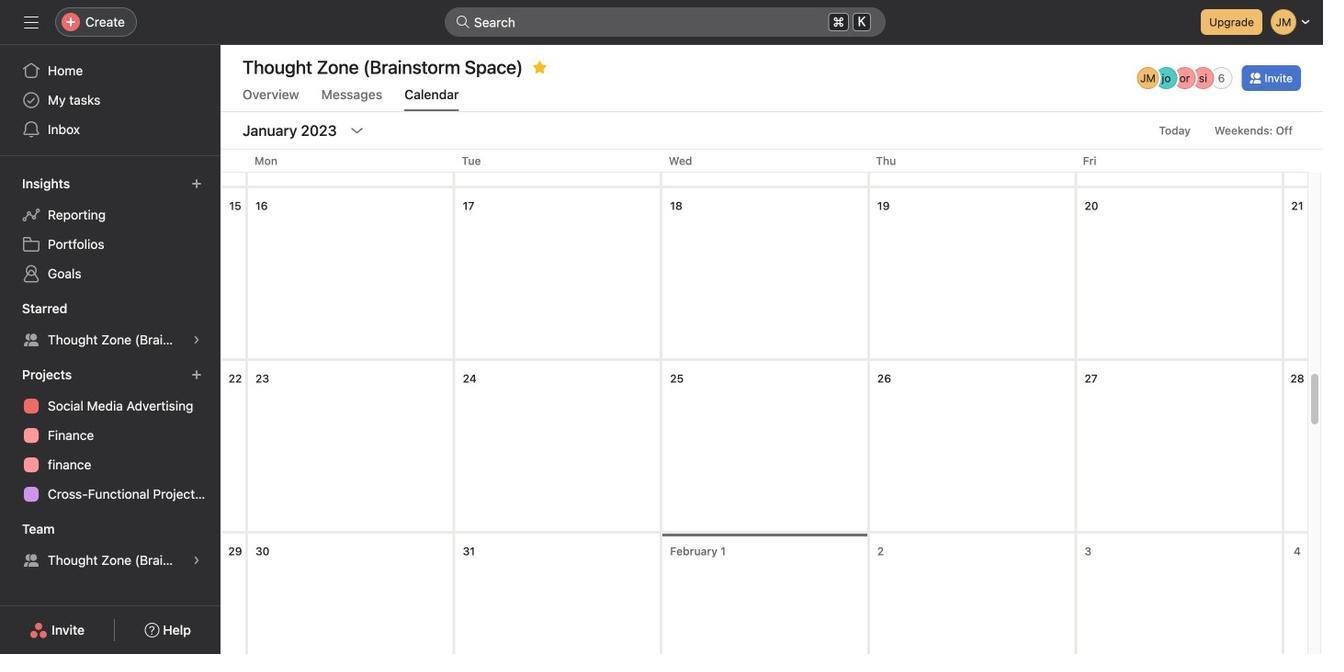 Task type: describe. For each thing, give the bounding box(es) containing it.
new project or portfolio image
[[191, 369, 202, 380]]

teams element
[[0, 513, 221, 579]]

see details, thought zone (brainstorm space) image
[[191, 555, 202, 566]]

Search tasks, projects, and more text field
[[445, 7, 886, 37]]

pick month image
[[350, 123, 364, 138]]



Task type: vqa. For each thing, say whether or not it's contained in the screenshot.
2nd Test from the bottom of the page
no



Task type: locate. For each thing, give the bounding box(es) containing it.
new insights image
[[191, 178, 202, 189]]

hide sidebar image
[[24, 15, 39, 29]]

projects element
[[0, 358, 221, 513]]

global element
[[0, 45, 221, 155]]

prominent image
[[456, 15, 470, 29]]

insights element
[[0, 167, 221, 292]]

remove from starred image
[[532, 60, 547, 74]]

see details, thought zone (brainstorm space) image
[[191, 334, 202, 346]]

None field
[[445, 7, 886, 37]]

starred element
[[0, 292, 221, 358]]



